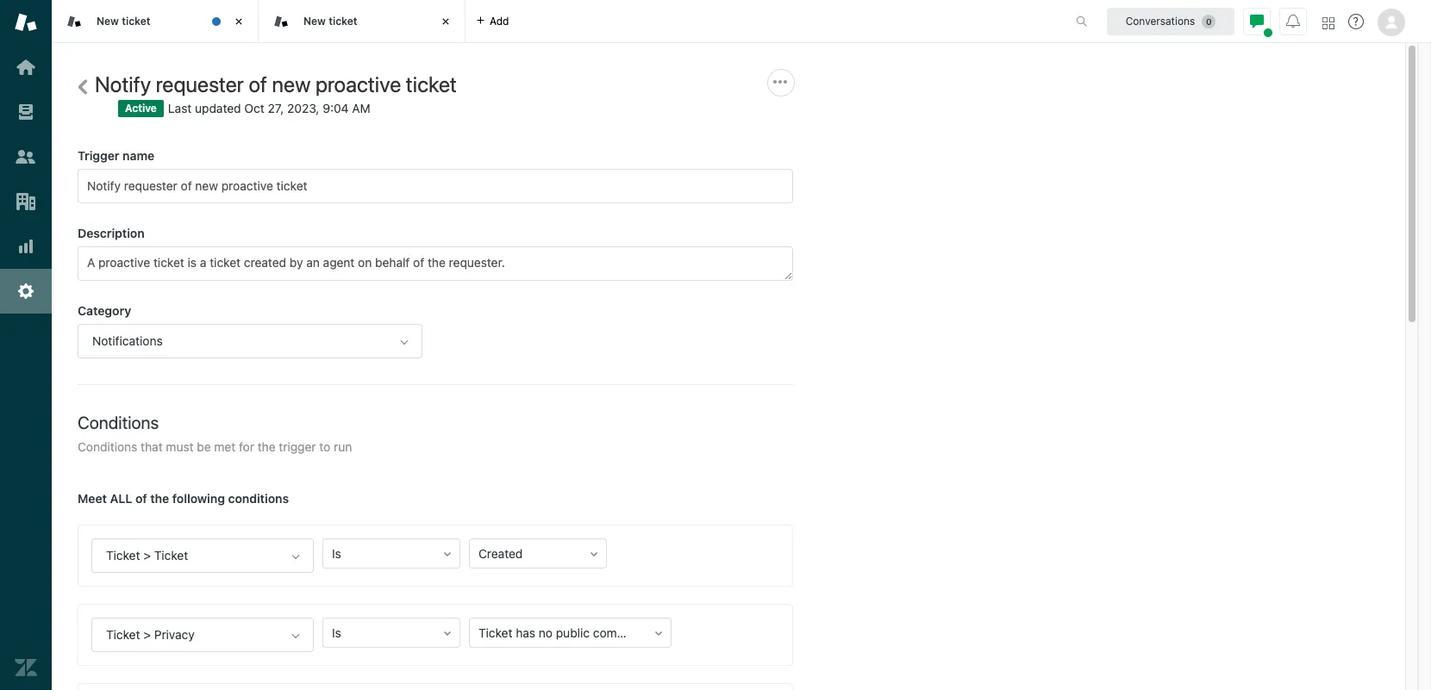 Task type: locate. For each thing, give the bounding box(es) containing it.
main element
[[0, 0, 52, 691]]

zendesk image
[[15, 657, 37, 680]]

new ticket tab
[[52, 0, 259, 43], [259, 0, 466, 43]]

1 horizontal spatial new
[[304, 14, 326, 27]]

new ticket
[[97, 14, 151, 27], [304, 14, 358, 27]]

customers image
[[15, 146, 37, 168]]

ticket
[[122, 14, 151, 27], [329, 14, 358, 27]]

1 horizontal spatial ticket
[[329, 14, 358, 27]]

add button
[[466, 0, 520, 42]]

1 horizontal spatial close image
[[437, 13, 455, 30]]

add
[[490, 14, 509, 27]]

0 horizontal spatial close image
[[230, 13, 248, 30]]

0 horizontal spatial new ticket
[[97, 14, 151, 27]]

1 horizontal spatial new ticket
[[304, 14, 358, 27]]

notifications image
[[1287, 14, 1301, 28]]

reporting image
[[15, 235, 37, 258]]

2 ticket from the left
[[329, 14, 358, 27]]

2 close image from the left
[[437, 13, 455, 30]]

2 new from the left
[[304, 14, 326, 27]]

1 close image from the left
[[230, 13, 248, 30]]

0 horizontal spatial ticket
[[122, 14, 151, 27]]

1 new from the left
[[97, 14, 119, 27]]

conversations
[[1126, 14, 1196, 27]]

zendesk products image
[[1323, 17, 1335, 29]]

new for 2nd new ticket tab from right
[[97, 14, 119, 27]]

tabs tab list
[[52, 0, 1058, 43]]

new
[[97, 14, 119, 27], [304, 14, 326, 27]]

0 horizontal spatial new
[[97, 14, 119, 27]]

close image
[[230, 13, 248, 30], [437, 13, 455, 30]]

ticket for first new ticket tab from right
[[329, 14, 358, 27]]

1 ticket from the left
[[122, 14, 151, 27]]



Task type: describe. For each thing, give the bounding box(es) containing it.
organizations image
[[15, 191, 37, 213]]

admin image
[[15, 280, 37, 303]]

1 new ticket from the left
[[97, 14, 151, 27]]

new for first new ticket tab from right
[[304, 14, 326, 27]]

views image
[[15, 101, 37, 123]]

button displays agent's chat status as online. image
[[1251, 14, 1264, 28]]

get help image
[[1349, 14, 1365, 29]]

get started image
[[15, 56, 37, 78]]

zendesk support image
[[15, 11, 37, 34]]

2 new ticket tab from the left
[[259, 0, 466, 43]]

ticket for 2nd new ticket tab from right
[[122, 14, 151, 27]]

2 new ticket from the left
[[304, 14, 358, 27]]

1 new ticket tab from the left
[[52, 0, 259, 43]]

conversations button
[[1107, 7, 1235, 35]]



Task type: vqa. For each thing, say whether or not it's contained in the screenshot.
first New ticket from the right
yes



